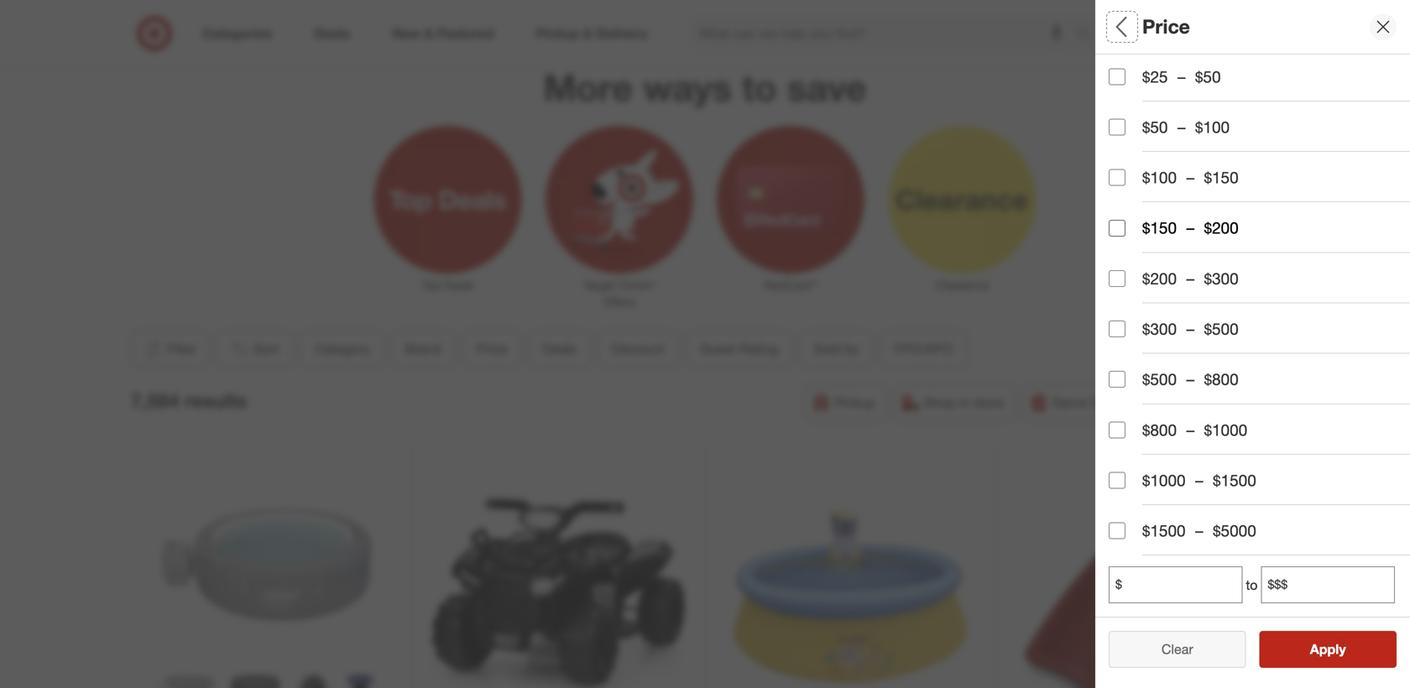 Task type: locate. For each thing, give the bounding box(es) containing it.
0 horizontal spatial $1000
[[1143, 471, 1186, 490]]

out
[[1199, 540, 1222, 559]]

by
[[845, 341, 860, 357], [1147, 425, 1165, 444]]

0 vertical spatial $150
[[1205, 168, 1239, 187]]

1 horizontal spatial $200
[[1205, 218, 1239, 238]]

$1500  –  $5000 checkbox
[[1109, 523, 1126, 540]]

0 horizontal spatial sold by button
[[800, 331, 874, 368]]

jleisure sun club 12010 5 foot x 16.5 inch 1 to 2 person capacity 3d kids outdoor above ground inflatable kiddie swimming pool, blue image
[[722, 458, 980, 688], [722, 458, 980, 688]]

0 horizontal spatial guest
[[700, 341, 736, 357]]

fpo/apo button up shop
[[881, 331, 968, 368]]

0 vertical spatial guest
[[700, 341, 736, 357]]

all
[[1109, 15, 1132, 38]]

1 vertical spatial rating
[[1158, 366, 1208, 385]]

results right 7,584
[[185, 389, 247, 413]]

see results button
[[1260, 638, 1397, 675]]

guest rating
[[700, 341, 779, 357], [1109, 366, 1208, 385]]

1 vertical spatial price button
[[463, 331, 522, 368]]

discount inside all filters dialog
[[1109, 307, 1177, 326]]

1 horizontal spatial deals button
[[1109, 231, 1411, 290]]

3 add to cart from the left
[[1099, 2, 1153, 14]]

3 cart from the left
[[1134, 2, 1153, 14]]

1 vertical spatial $50
[[1143, 117, 1168, 137]]

0 vertical spatial $800
[[1205, 370, 1239, 389]]

brand
[[1109, 131, 1155, 150], [405, 341, 442, 357]]

discount down $200  –  $300 "option"
[[1109, 307, 1177, 326]]

1 horizontal spatial $1500
[[1213, 471, 1257, 490]]

1 vertical spatial brand
[[405, 341, 442, 357]]

brand down the top
[[405, 341, 442, 357]]

1 horizontal spatial guest rating button
[[1109, 348, 1411, 407]]

0 horizontal spatial sold by
[[814, 341, 860, 357]]

$50 right $50  –  $100 option
[[1143, 117, 1168, 137]]

$50
[[1196, 67, 1221, 86], [1143, 117, 1168, 137]]

1 vertical spatial sold by
[[1109, 425, 1165, 444]]

0 horizontal spatial $800
[[1143, 420, 1177, 440]]

1 horizontal spatial brand
[[1109, 131, 1155, 150]]

price dialog
[[1096, 0, 1411, 688]]

0 vertical spatial deals
[[1109, 248, 1152, 268]]

$150 up "$150  –  $200"
[[1205, 168, 1239, 187]]

$200 down $100  –  $150
[[1205, 218, 1239, 238]]

carousel region
[[202, 0, 1209, 51]]

circle™
[[619, 278, 656, 292]]

0 vertical spatial deals button
[[1109, 231, 1411, 290]]

sold by button up $1000  –  $1500
[[1109, 407, 1411, 466]]

0 vertical spatial $500
[[1205, 319, 1239, 339]]

add to cart
[[769, 2, 823, 14], [934, 2, 988, 14], [1099, 2, 1153, 14]]

add to cart button
[[728, 0, 863, 21], [893, 0, 1029, 21], [1059, 0, 1194, 21]]

1 horizontal spatial by
[[1147, 425, 1165, 444]]

by up pickup
[[845, 341, 860, 357]]

$500
[[1205, 319, 1239, 339], [1143, 370, 1177, 389]]

3 add from the left
[[1099, 2, 1118, 14]]

1 horizontal spatial add to cart
[[934, 2, 988, 14]]

min price text field
[[1109, 567, 1243, 604]]

1 vertical spatial $1500
[[1143, 521, 1186, 541]]

$1000 down 'shipping'
[[1205, 420, 1248, 440]]

shop in store
[[924, 394, 1004, 411]]

0 horizontal spatial $200
[[1143, 269, 1177, 288]]

0 horizontal spatial $500
[[1143, 370, 1177, 389]]

include out of stock
[[1143, 540, 1284, 559]]

1 vertical spatial deals button
[[528, 331, 591, 368]]

0 horizontal spatial by
[[845, 341, 860, 357]]

cart
[[803, 2, 823, 14], [968, 2, 988, 14], [1134, 2, 1153, 14]]

clear
[[1162, 641, 1194, 658], [1153, 648, 1185, 665]]

1 vertical spatial fpo/apo
[[1109, 483, 1182, 503]]

$1500
[[1213, 471, 1257, 490], [1143, 521, 1186, 541]]

$800 up 'shipping'
[[1205, 370, 1239, 389]]

$150 right the $150  –  $200 option
[[1143, 218, 1177, 238]]

category button
[[1109, 55, 1411, 113], [300, 331, 384, 368]]

sold by button up pickup button
[[800, 331, 874, 368]]

0 vertical spatial results
[[185, 389, 247, 413]]

brand button
[[1109, 113, 1411, 172], [391, 331, 456, 368]]

0 vertical spatial $1000
[[1205, 420, 1248, 440]]

0 horizontal spatial $1500
[[1143, 521, 1186, 541]]

1 horizontal spatial $300
[[1205, 269, 1239, 288]]

flexible flyer sled 48" image
[[1014, 458, 1273, 688], [1014, 458, 1273, 688]]

deals
[[1109, 248, 1152, 268], [444, 278, 474, 292], [543, 341, 576, 357]]

see
[[1293, 648, 1317, 665]]

results down deals at the bottom right
[[1321, 648, 1364, 665]]

guest rating button
[[686, 331, 793, 368], [1109, 348, 1411, 407]]

7584 results for sports & outdoors deals
[[1109, 613, 1351, 630]]

category right sort
[[315, 341, 370, 357]]

0 horizontal spatial guest rating button
[[686, 331, 793, 368]]

discount button down offers
[[597, 331, 679, 368]]

$500 down '$200  –  $300'
[[1205, 319, 1239, 339]]

0 horizontal spatial guest rating
[[700, 341, 779, 357]]

delivery
[[1118, 394, 1167, 411]]

rating down $300  –  $500
[[1158, 366, 1208, 385]]

$150  –  $200 checkbox
[[1109, 220, 1126, 237]]

$1500 up the $5000
[[1213, 471, 1257, 490]]

category up $50  –  $100 option
[[1109, 72, 1179, 91]]

shop
[[924, 394, 956, 411]]

sold by inside all filters dialog
[[1109, 425, 1165, 444]]

0 horizontal spatial add to cart button
[[728, 0, 863, 21]]

max price text field
[[1262, 567, 1395, 604]]

1 vertical spatial category button
[[300, 331, 384, 368]]

to
[[790, 2, 800, 14], [956, 2, 966, 14], [1121, 2, 1131, 14], [742, 65, 777, 110], [1246, 577, 1258, 593]]

$800 down "delivery"
[[1143, 420, 1177, 440]]

$200  –  $300
[[1143, 269, 1239, 288]]

7,584 results
[[131, 389, 247, 413]]

fpo/apo button
[[881, 331, 968, 368], [1109, 466, 1411, 525]]

$1000  –  $1500 checkbox
[[1109, 472, 1126, 489]]

0 vertical spatial $200
[[1205, 218, 1239, 238]]

$1500 right the $1500  –  $5000 option
[[1143, 521, 1186, 541]]

0 horizontal spatial deals button
[[528, 331, 591, 368]]

clear left all
[[1153, 648, 1185, 665]]

fpo/apo up the $1500  –  $5000 option
[[1109, 483, 1182, 503]]

1 horizontal spatial $800
[[1205, 370, 1239, 389]]

more ways to save
[[544, 65, 867, 110]]

brand up $100  –  $150 option
[[1109, 131, 1155, 150]]

$100 up $100  –  $150
[[1196, 117, 1230, 137]]

discount button down '$200  –  $300'
[[1109, 290, 1411, 348]]

$1000  –  $1500
[[1143, 471, 1257, 490]]

7,584
[[131, 389, 179, 413]]

category
[[1109, 72, 1179, 91], [315, 341, 370, 357]]

add
[[769, 2, 788, 14], [934, 2, 953, 14], [1099, 2, 1118, 14]]

day
[[1092, 394, 1115, 411]]

apply
[[1310, 641, 1347, 658]]

0 horizontal spatial price button
[[463, 331, 522, 368]]

$500  –  $800
[[1143, 370, 1239, 389]]

0 horizontal spatial sold
[[814, 341, 841, 357]]

shipping button
[[1184, 384, 1280, 421]]

$150  –  $200
[[1143, 218, 1239, 238]]

2 horizontal spatial cart
[[1134, 2, 1153, 14]]

$50 right $25
[[1196, 67, 1221, 86]]

0 horizontal spatial $150
[[1143, 218, 1177, 238]]

1 horizontal spatial rating
[[1158, 366, 1208, 385]]

redcard™
[[764, 278, 818, 292]]

price
[[1143, 15, 1190, 38], [1109, 189, 1149, 209], [477, 341, 507, 357]]

0 horizontal spatial fpo/apo button
[[881, 331, 968, 368]]

discount down offers
[[612, 341, 665, 357]]

sold by
[[814, 341, 860, 357], [1109, 425, 1165, 444]]

1 horizontal spatial $500
[[1205, 319, 1239, 339]]

2 horizontal spatial add to cart button
[[1059, 0, 1194, 21]]

$300 down "$150  –  $200"
[[1205, 269, 1239, 288]]

$300 right $300  –  $500 checkbox
[[1143, 319, 1177, 339]]

1 vertical spatial guest
[[1109, 366, 1154, 385]]

clear inside all filters dialog
[[1153, 648, 1185, 665]]

1 horizontal spatial brand button
[[1109, 113, 1411, 172]]

results
[[185, 389, 247, 413], [1143, 613, 1183, 630], [1321, 648, 1364, 665]]

discount
[[1109, 307, 1177, 326], [612, 341, 665, 357]]

0 vertical spatial sold by button
[[800, 331, 874, 368]]

sold by up pickup button
[[814, 341, 860, 357]]

fpo/apo button inside all filters dialog
[[1109, 466, 1411, 525]]

1 horizontal spatial category
[[1109, 72, 1179, 91]]

0 vertical spatial brand button
[[1109, 113, 1411, 172]]

2 horizontal spatial add to cart
[[1099, 2, 1153, 14]]

deals button inside all filters dialog
[[1109, 231, 1411, 290]]

1 horizontal spatial guest rating
[[1109, 366, 1208, 385]]

1 vertical spatial $300
[[1143, 319, 1177, 339]]

sort
[[254, 341, 279, 357]]

clear down for
[[1162, 641, 1194, 658]]

sold up pickup button
[[814, 341, 841, 357]]

price button
[[1109, 172, 1411, 231], [463, 331, 522, 368]]

0 vertical spatial $1500
[[1213, 471, 1257, 490]]

$100
[[1196, 117, 1230, 137], [1143, 168, 1177, 187]]

sold down same day delivery
[[1109, 425, 1143, 444]]

$100 right $100  –  $150 option
[[1143, 168, 1177, 187]]

1 vertical spatial discount
[[612, 341, 665, 357]]

0 vertical spatial discount
[[1109, 307, 1177, 326]]

deals inside all filters dialog
[[1109, 248, 1152, 268]]

1 vertical spatial category
[[315, 341, 370, 357]]

fpo/apo button up stock
[[1109, 466, 1411, 525]]

ways
[[643, 65, 732, 110]]

$1000
[[1205, 420, 1248, 440], [1143, 471, 1186, 490]]

0 horizontal spatial rating
[[740, 341, 779, 357]]

rating down redcard™ in the right top of the page
[[740, 341, 779, 357]]

1 horizontal spatial cart
[[968, 2, 988, 14]]

$500 up "delivery"
[[1143, 370, 1177, 389]]

2 horizontal spatial results
[[1321, 648, 1364, 665]]

0 vertical spatial rating
[[740, 341, 779, 357]]

1 vertical spatial results
[[1143, 613, 1183, 630]]

0 horizontal spatial fpo/apo
[[895, 341, 953, 357]]

results left for
[[1143, 613, 1183, 630]]

$500  –  $800 checkbox
[[1109, 371, 1126, 388]]

0 horizontal spatial results
[[185, 389, 247, 413]]

see results
[[1293, 648, 1364, 665]]

category inside all filters dialog
[[1109, 72, 1179, 91]]

stock
[[1245, 540, 1284, 559]]

What can we help you find? suggestions appear below search field
[[689, 15, 1081, 52]]

1 vertical spatial $100
[[1143, 168, 1177, 187]]

by down "delivery"
[[1147, 425, 1165, 444]]

brand inside all filters dialog
[[1109, 131, 1155, 150]]

clear inside price "dialog"
[[1162, 641, 1194, 658]]

results inside see results button
[[1321, 648, 1364, 665]]

1 vertical spatial guest rating
[[1109, 366, 1208, 385]]

0 vertical spatial category
[[1109, 72, 1179, 91]]

fpo/apo
[[895, 341, 953, 357], [1109, 483, 1182, 503]]

brand button inside all filters dialog
[[1109, 113, 1411, 172]]

coleman sicily saluspa inflatable round outdoor hot tub spa with 180 soothing airjets, filter cartridge, and insulated cover image
[[137, 458, 396, 688], [137, 458, 396, 688]]

price inside all filters dialog
[[1109, 189, 1149, 209]]

1 horizontal spatial guest
[[1109, 366, 1154, 385]]

costway 6v kids atv quad electric ride on car toy toddler with led light mp3 image
[[429, 458, 688, 688], [429, 458, 688, 688]]

1 vertical spatial $1000
[[1143, 471, 1186, 490]]

sold inside all filters dialog
[[1109, 425, 1143, 444]]

guest rating down redcard™ in the right top of the page
[[700, 341, 779, 357]]

rating
[[740, 341, 779, 357], [1158, 366, 1208, 385]]

fpo/apo up shop
[[895, 341, 953, 357]]

$200 right $200  –  $300 "option"
[[1143, 269, 1177, 288]]

0 horizontal spatial category
[[315, 341, 370, 357]]

$150
[[1205, 168, 1239, 187], [1143, 218, 1177, 238]]

$5000
[[1213, 521, 1257, 541]]

discount button
[[1109, 290, 1411, 348], [597, 331, 679, 368]]

clear all
[[1153, 648, 1202, 665]]

guest
[[700, 341, 736, 357], [1109, 366, 1154, 385]]

to inside price "dialog"
[[1246, 577, 1258, 593]]

0 vertical spatial brand
[[1109, 131, 1155, 150]]

1 vertical spatial by
[[1147, 425, 1165, 444]]

guest rating up "delivery"
[[1109, 366, 1208, 385]]

$300  –  $500 checkbox
[[1109, 321, 1126, 338]]

1 vertical spatial sold
[[1109, 425, 1143, 444]]

sold by down "delivery"
[[1109, 425, 1165, 444]]

$1000 right $1000  –  $1500 option
[[1143, 471, 1186, 490]]

1 horizontal spatial $50
[[1196, 67, 1221, 86]]

0 vertical spatial guest rating
[[700, 341, 779, 357]]

guest rating inside all filters dialog
[[1109, 366, 1208, 385]]

sold by button
[[800, 331, 874, 368], [1109, 407, 1411, 466]]

$300
[[1205, 269, 1239, 288], [1143, 319, 1177, 339]]

filter
[[167, 341, 197, 357]]

$800
[[1205, 370, 1239, 389], [1143, 420, 1177, 440]]

0 vertical spatial fpo/apo
[[895, 341, 953, 357]]

1 horizontal spatial discount
[[1109, 307, 1177, 326]]

$200
[[1205, 218, 1239, 238], [1143, 269, 1177, 288]]

7584
[[1109, 613, 1139, 630]]

same day delivery
[[1053, 394, 1167, 411]]

sold
[[814, 341, 841, 357], [1109, 425, 1143, 444]]

1 horizontal spatial sold by
[[1109, 425, 1165, 444]]

deals button
[[1109, 231, 1411, 290], [528, 331, 591, 368]]

1 vertical spatial sold by button
[[1109, 407, 1411, 466]]



Task type: describe. For each thing, give the bounding box(es) containing it.
0 vertical spatial $300
[[1205, 269, 1239, 288]]

1 add from the left
[[769, 2, 788, 14]]

of
[[1227, 540, 1241, 559]]

2 add to cart button from the left
[[893, 0, 1029, 21]]

clear button
[[1109, 631, 1246, 668]]

search
[[1069, 27, 1109, 43]]

sports
[[1206, 613, 1245, 630]]

redcard™ link
[[705, 123, 877, 294]]

clear for clear
[[1162, 641, 1194, 658]]

0 horizontal spatial $50
[[1143, 117, 1168, 137]]

results for 7,584
[[185, 389, 247, 413]]

rating inside all filters dialog
[[1158, 366, 1208, 385]]

price inside "dialog"
[[1143, 15, 1190, 38]]

0 horizontal spatial discount
[[612, 341, 665, 357]]

1 vertical spatial deals
[[444, 278, 474, 292]]

3 add to cart button from the left
[[1059, 0, 1194, 21]]

guest inside all filters dialog
[[1109, 366, 1154, 385]]

pickup button
[[804, 384, 886, 421]]

more
[[544, 65, 633, 110]]

2 vertical spatial deals
[[543, 341, 576, 357]]

$800  –  $1000
[[1143, 420, 1248, 440]]

sort button
[[216, 331, 294, 368]]

$50  –  $100 checkbox
[[1109, 119, 1126, 136]]

search button
[[1069, 15, 1109, 55]]

clearance
[[936, 278, 989, 292]]

1 add to cart from the left
[[769, 2, 823, 14]]

1 vertical spatial $150
[[1143, 218, 1177, 238]]

0 vertical spatial $50
[[1196, 67, 1221, 86]]

0 horizontal spatial $100
[[1143, 168, 1177, 187]]

$100  –  $150
[[1143, 168, 1239, 187]]

$100  –  $150 checkbox
[[1109, 169, 1126, 186]]

all filters dialog
[[1096, 0, 1411, 688]]

$300  –  $500
[[1143, 319, 1239, 339]]

top
[[422, 278, 441, 292]]

store
[[974, 394, 1004, 411]]

deals
[[1318, 613, 1351, 630]]

filter button
[[131, 331, 209, 368]]

1 vertical spatial brand button
[[391, 331, 456, 368]]

0 vertical spatial fpo/apo button
[[881, 331, 968, 368]]

0 vertical spatial $100
[[1196, 117, 1230, 137]]

fpo/apo inside all filters dialog
[[1109, 483, 1182, 503]]

1 horizontal spatial price button
[[1109, 172, 1411, 231]]

pickup
[[835, 394, 876, 411]]

guest rating button inside all filters dialog
[[1109, 348, 1411, 407]]

Include out of stock checkbox
[[1109, 541, 1126, 558]]

results for see
[[1321, 648, 1364, 665]]

all filters
[[1109, 15, 1190, 38]]

$25
[[1143, 67, 1168, 86]]

$1500  –  $5000
[[1143, 521, 1257, 541]]

1 add to cart button from the left
[[728, 0, 863, 21]]

top deals
[[422, 278, 474, 292]]

2 add to cart from the left
[[934, 2, 988, 14]]

all
[[1189, 648, 1202, 665]]

0 vertical spatial category button
[[1109, 55, 1411, 113]]

$200  –  $300 checkbox
[[1109, 270, 1126, 287]]

filters
[[1138, 15, 1190, 38]]

1 vertical spatial $800
[[1143, 420, 1177, 440]]

clear for clear all
[[1153, 648, 1185, 665]]

apply button
[[1260, 631, 1397, 668]]

1 horizontal spatial $150
[[1205, 168, 1239, 187]]

2 cart from the left
[[968, 2, 988, 14]]

0 vertical spatial by
[[845, 341, 860, 357]]

in
[[960, 394, 970, 411]]

2 add from the left
[[934, 2, 953, 14]]

1 vertical spatial $200
[[1143, 269, 1177, 288]]

1 cart from the left
[[803, 2, 823, 14]]

same day delivery button
[[1022, 384, 1178, 421]]

by inside all filters dialog
[[1147, 425, 1165, 444]]

2 vertical spatial price
[[477, 341, 507, 357]]

1 vertical spatial $500
[[1143, 370, 1177, 389]]

1 horizontal spatial sold by button
[[1109, 407, 1411, 466]]

0 vertical spatial sold
[[814, 341, 841, 357]]

target circle™ offers
[[584, 278, 656, 309]]

$25  –  $50 checkbox
[[1109, 68, 1126, 85]]

0 vertical spatial sold by
[[814, 341, 860, 357]]

$50  –  $100
[[1143, 117, 1230, 137]]

0 horizontal spatial brand
[[405, 341, 442, 357]]

save
[[787, 65, 867, 110]]

include
[[1143, 540, 1195, 559]]

target
[[584, 278, 616, 292]]

results for 7584
[[1143, 613, 1183, 630]]

shop in store button
[[893, 384, 1015, 421]]

$25  –  $50
[[1143, 67, 1221, 86]]

shipping
[[1215, 394, 1269, 411]]

same
[[1053, 394, 1088, 411]]

clear all button
[[1109, 638, 1246, 675]]

0 horizontal spatial discount button
[[597, 331, 679, 368]]

offers
[[604, 295, 635, 309]]

1 horizontal spatial discount button
[[1109, 290, 1411, 348]]

$800  –  $1000 checkbox
[[1109, 422, 1126, 439]]

outdoors
[[1261, 613, 1315, 630]]

clearance link
[[877, 123, 1048, 294]]

top deals link
[[362, 123, 534, 294]]

&
[[1248, 613, 1257, 630]]

for
[[1186, 613, 1202, 630]]



Task type: vqa. For each thing, say whether or not it's contained in the screenshot.
'Guest Rating' to the right
yes



